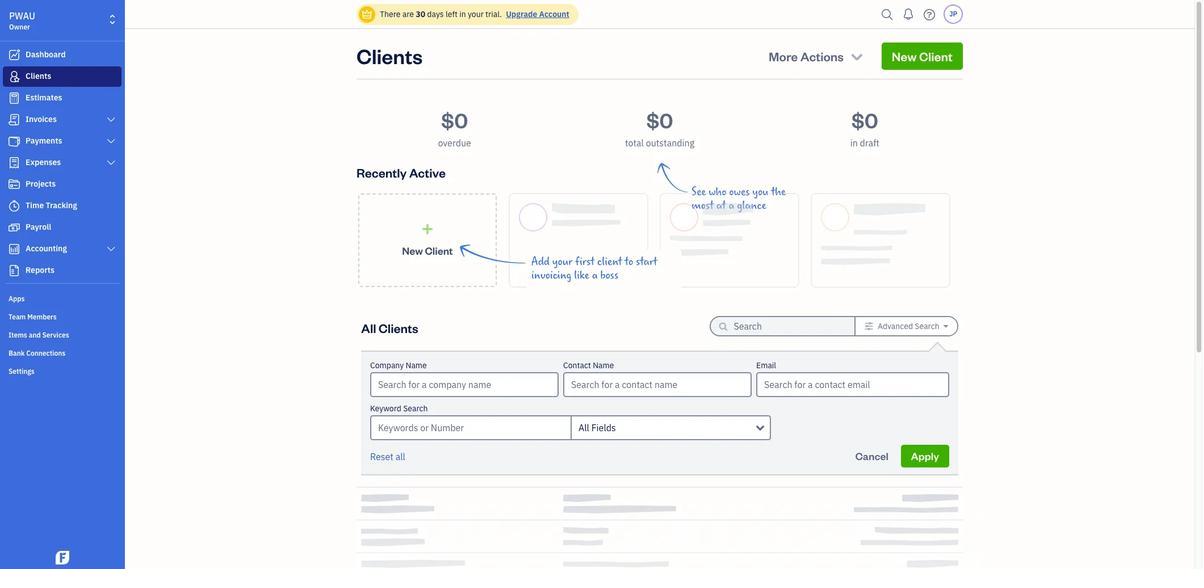 Task type: locate. For each thing, give the bounding box(es) containing it.
all
[[361, 320, 376, 336], [579, 423, 590, 434]]

0 horizontal spatial a
[[592, 269, 598, 282]]

contact name
[[563, 361, 614, 371]]

new
[[892, 48, 917, 64], [402, 244, 423, 257]]

name right "company"
[[406, 361, 427, 371]]

draft
[[860, 137, 880, 149]]

1 horizontal spatial in
[[851, 137, 858, 149]]

1 horizontal spatial new client
[[892, 48, 953, 64]]

dashboard
[[26, 49, 66, 60]]

1 horizontal spatial name
[[593, 361, 614, 371]]

0 horizontal spatial all
[[361, 320, 376, 336]]

0 horizontal spatial name
[[406, 361, 427, 371]]

1 horizontal spatial new client link
[[882, 43, 963, 70]]

more actions
[[769, 48, 844, 64]]

recently
[[357, 165, 407, 181]]

payment image
[[7, 136, 21, 147]]

0 vertical spatial in
[[460, 9, 466, 19]]

bank connections link
[[3, 345, 122, 362]]

clients link
[[3, 66, 122, 87]]

chevron large down image for invoices
[[106, 115, 116, 124]]

chevron large down image inside the invoices link
[[106, 115, 116, 124]]

1 $0 from the left
[[441, 107, 468, 133]]

keyword
[[370, 404, 401, 414]]

0 vertical spatial new client
[[892, 48, 953, 64]]

apps link
[[3, 290, 122, 307]]

in right left
[[460, 9, 466, 19]]

more actions button
[[759, 43, 875, 70]]

1 vertical spatial new client link
[[358, 194, 497, 287]]

$0 inside $0 overdue
[[441, 107, 468, 133]]

caretdown image
[[944, 322, 949, 331]]

and
[[29, 331, 41, 340]]

0 horizontal spatial $0
[[441, 107, 468, 133]]

search inside dropdown button
[[915, 321, 940, 332]]

1 horizontal spatial search
[[915, 321, 940, 332]]

your left trial.
[[468, 9, 484, 19]]

search
[[915, 321, 940, 332], [403, 404, 428, 414]]

notifications image
[[900, 3, 918, 26]]

client
[[920, 48, 953, 64], [425, 244, 453, 257]]

a right at
[[729, 199, 735, 212]]

1 horizontal spatial all
[[579, 423, 590, 434]]

clients up estimates
[[26, 71, 51, 81]]

plus image
[[421, 224, 434, 235]]

chart image
[[7, 244, 21, 255]]

$0 in draft
[[851, 107, 880, 149]]

all for all fields
[[579, 423, 590, 434]]

$0 inside "$0 total outstanding"
[[647, 107, 673, 133]]

payments
[[26, 136, 62, 146]]

all inside 'field'
[[579, 423, 590, 434]]

2 name from the left
[[593, 361, 614, 371]]

total
[[625, 137, 644, 149]]

name right contact
[[593, 361, 614, 371]]

email
[[757, 361, 777, 371]]

a
[[729, 199, 735, 212], [592, 269, 598, 282]]

apply
[[911, 450, 940, 463]]

0 horizontal spatial search
[[403, 404, 428, 414]]

clients inside main element
[[26, 71, 51, 81]]

$0 up overdue
[[441, 107, 468, 133]]

search for advanced search
[[915, 321, 940, 332]]

search left caretdown "image"
[[915, 321, 940, 332]]

a inside see who owes you the most at a glance
[[729, 199, 735, 212]]

0 horizontal spatial in
[[460, 9, 466, 19]]

$0 up outstanding
[[647, 107, 673, 133]]

$0 inside $0 in draft
[[852, 107, 879, 133]]

2 vertical spatial chevron large down image
[[106, 245, 116, 254]]

1 vertical spatial new client
[[402, 244, 453, 257]]

reset all
[[370, 452, 406, 463]]

3 $0 from the left
[[852, 107, 879, 133]]

0 horizontal spatial client
[[425, 244, 453, 257]]

are
[[403, 9, 414, 19]]

report image
[[7, 265, 21, 277]]

0 vertical spatial search
[[915, 321, 940, 332]]

new down plus image
[[402, 244, 423, 257]]

all for all clients
[[361, 320, 376, 336]]

owes
[[730, 186, 750, 199]]

new client link
[[882, 43, 963, 70], [358, 194, 497, 287]]

projects link
[[3, 174, 122, 195]]

0 vertical spatial your
[[468, 9, 484, 19]]

there
[[380, 9, 401, 19]]

overdue
[[438, 137, 471, 149]]

0 vertical spatial chevron large down image
[[106, 115, 116, 124]]

new down the notifications icon
[[892, 48, 917, 64]]

see
[[692, 186, 706, 199]]

1 chevron large down image from the top
[[106, 115, 116, 124]]

reset all button
[[370, 450, 406, 464]]

clients down there
[[357, 43, 423, 69]]

new client down plus image
[[402, 244, 453, 257]]

1 vertical spatial your
[[553, 256, 573, 269]]

1 vertical spatial all
[[579, 423, 590, 434]]

team members
[[9, 313, 57, 321]]

your up invoicing
[[553, 256, 573, 269]]

add your first client to start invoicing like a boss
[[532, 256, 658, 282]]

0 horizontal spatial new client
[[402, 244, 453, 257]]

client down plus image
[[425, 244, 453, 257]]

3 chevron large down image from the top
[[106, 245, 116, 254]]

you
[[753, 186, 769, 199]]

add
[[532, 256, 550, 269]]

upgrade account link
[[504, 9, 570, 19]]

invoicing
[[532, 269, 572, 282]]

in left draft
[[851, 137, 858, 149]]

tracking
[[46, 201, 77, 211]]

expenses
[[26, 157, 61, 168]]

2 $0 from the left
[[647, 107, 673, 133]]

name for company name
[[406, 361, 427, 371]]

Search for a contact email text field
[[758, 374, 949, 396]]

0 vertical spatial new client link
[[882, 43, 963, 70]]

chevron large down image down chevron large down icon at the left top of page
[[106, 158, 116, 168]]

who
[[709, 186, 727, 199]]

$0
[[441, 107, 468, 133], [647, 107, 673, 133], [852, 107, 879, 133]]

1 horizontal spatial client
[[920, 48, 953, 64]]

1 vertical spatial chevron large down image
[[106, 158, 116, 168]]

clients
[[357, 43, 423, 69], [26, 71, 51, 81], [379, 320, 418, 336]]

all up "company"
[[361, 320, 376, 336]]

in
[[460, 9, 466, 19], [851, 137, 858, 149]]

most
[[692, 199, 714, 212]]

0 horizontal spatial new
[[402, 244, 423, 257]]

chevron large down image for accounting
[[106, 245, 116, 254]]

projects
[[26, 179, 56, 189]]

0 vertical spatial a
[[729, 199, 735, 212]]

active
[[409, 165, 446, 181]]

chevron large down image up reports link
[[106, 245, 116, 254]]

2 horizontal spatial $0
[[852, 107, 879, 133]]

0 vertical spatial clients
[[357, 43, 423, 69]]

go to help image
[[921, 6, 939, 23]]

search for keyword search
[[403, 404, 428, 414]]

30
[[416, 9, 425, 19]]

1 vertical spatial in
[[851, 137, 858, 149]]

1 name from the left
[[406, 361, 427, 371]]

1 horizontal spatial a
[[729, 199, 735, 212]]

0 vertical spatial new
[[892, 48, 917, 64]]

2 chevron large down image from the top
[[106, 158, 116, 168]]

chevron large down image up chevron large down icon at the left top of page
[[106, 115, 116, 124]]

money image
[[7, 222, 21, 233]]

all fields
[[579, 423, 616, 434]]

search image
[[879, 6, 897, 23]]

1 horizontal spatial $0
[[647, 107, 673, 133]]

a inside add your first client to start invoicing like a boss
[[592, 269, 598, 282]]

0 vertical spatial all
[[361, 320, 376, 336]]

$0 for $0 overdue
[[441, 107, 468, 133]]

new client
[[892, 48, 953, 64], [402, 244, 453, 257]]

settings link
[[3, 363, 122, 380]]

in inside $0 in draft
[[851, 137, 858, 149]]

chevron large down image
[[106, 115, 116, 124], [106, 158, 116, 168], [106, 245, 116, 254]]

clients up company name
[[379, 320, 418, 336]]

all left fields
[[579, 423, 590, 434]]

a right like
[[592, 269, 598, 282]]

client down go to help icon
[[920, 48, 953, 64]]

1 vertical spatial new
[[402, 244, 423, 257]]

1 vertical spatial search
[[403, 404, 428, 414]]

1 vertical spatial a
[[592, 269, 598, 282]]

at
[[717, 199, 726, 212]]

Search for a contact name text field
[[565, 374, 751, 396]]

estimates
[[26, 93, 62, 103]]

1 vertical spatial clients
[[26, 71, 51, 81]]

estimates link
[[3, 88, 122, 108]]

$0 up draft
[[852, 107, 879, 133]]

1 horizontal spatial your
[[553, 256, 573, 269]]

main element
[[0, 0, 153, 570]]

new client down go to help icon
[[892, 48, 953, 64]]

the
[[772, 186, 786, 199]]

search right keyword
[[403, 404, 428, 414]]



Task type: vqa. For each thing, say whether or not it's contained in the screenshot.
USD for Amount Due ( USD )
no



Task type: describe. For each thing, give the bounding box(es) containing it.
invoices link
[[3, 110, 122, 130]]

glance
[[737, 199, 767, 212]]

boss
[[601, 269, 619, 282]]

0 horizontal spatial your
[[468, 9, 484, 19]]

jp button
[[944, 5, 963, 24]]

reports
[[26, 265, 55, 275]]

fields
[[592, 423, 616, 434]]

Keywords or Number text field
[[370, 416, 571, 441]]

Search text field
[[734, 318, 836, 336]]

time tracking link
[[3, 196, 122, 216]]

first
[[575, 256, 595, 269]]

connections
[[26, 349, 66, 358]]

account
[[539, 9, 570, 19]]

expenses link
[[3, 153, 122, 173]]

1 horizontal spatial new
[[892, 48, 917, 64]]

settings
[[9, 368, 35, 376]]

payroll link
[[3, 218, 122, 238]]

all clients
[[361, 320, 418, 336]]

payments link
[[3, 131, 122, 152]]

Search for a company name text field
[[371, 374, 558, 396]]

actions
[[801, 48, 844, 64]]

owner
[[9, 23, 30, 31]]

invoice image
[[7, 114, 21, 126]]

payroll
[[26, 222, 51, 232]]

see who owes you the most at a glance
[[692, 186, 786, 212]]

chevron large down image for expenses
[[106, 158, 116, 168]]

bank
[[9, 349, 25, 358]]

timer image
[[7, 201, 21, 212]]

pwau
[[9, 10, 35, 22]]

like
[[574, 269, 590, 282]]

2 vertical spatial clients
[[379, 320, 418, 336]]

advanced search
[[878, 321, 940, 332]]

estimate image
[[7, 93, 21, 104]]

items and services link
[[3, 327, 122, 344]]

All Fields field
[[571, 416, 771, 441]]

project image
[[7, 179, 21, 190]]

apps
[[9, 295, 25, 303]]

reset
[[370, 452, 394, 463]]

client
[[598, 256, 622, 269]]

bank connections
[[9, 349, 66, 358]]

services
[[42, 331, 69, 340]]

accounting
[[26, 244, 67, 254]]

0 horizontal spatial new client link
[[358, 194, 497, 287]]

time
[[26, 201, 44, 211]]

time tracking
[[26, 201, 77, 211]]

1 vertical spatial client
[[425, 244, 453, 257]]

cancel button
[[846, 445, 899, 468]]

chevrondown image
[[849, 48, 865, 64]]

apply button
[[901, 445, 950, 468]]

team members link
[[3, 308, 122, 325]]

to
[[625, 256, 633, 269]]

keyword search
[[370, 404, 428, 414]]

crown image
[[361, 8, 373, 20]]

start
[[636, 256, 658, 269]]

recently active
[[357, 165, 446, 181]]

items
[[9, 331, 27, 340]]

team
[[9, 313, 26, 321]]

dashboard link
[[3, 45, 122, 65]]

left
[[446, 9, 458, 19]]

members
[[27, 313, 57, 321]]

company
[[370, 361, 404, 371]]

invoices
[[26, 114, 57, 124]]

accounting link
[[3, 239, 122, 260]]

freshbooks image
[[53, 552, 72, 565]]

name for contact name
[[593, 361, 614, 371]]

upgrade
[[506, 9, 538, 19]]

there are 30 days left in your trial. upgrade account
[[380, 9, 570, 19]]

pwau owner
[[9, 10, 35, 31]]

expense image
[[7, 157, 21, 169]]

items and services
[[9, 331, 69, 340]]

advanced search button
[[856, 318, 958, 336]]

chevron large down image
[[106, 137, 116, 146]]

reports link
[[3, 261, 122, 281]]

$0 for $0 total outstanding
[[647, 107, 673, 133]]

trial.
[[486, 9, 502, 19]]

$0 for $0 in draft
[[852, 107, 879, 133]]

contact
[[563, 361, 591, 371]]

all
[[396, 452, 406, 463]]

more
[[769, 48, 798, 64]]

outstanding
[[646, 137, 695, 149]]

$0 overdue
[[438, 107, 471, 149]]

days
[[427, 9, 444, 19]]

settings image
[[865, 322, 874, 331]]

$0 total outstanding
[[625, 107, 695, 149]]

company name
[[370, 361, 427, 371]]

cancel
[[856, 450, 889, 463]]

your inside add your first client to start invoicing like a boss
[[553, 256, 573, 269]]

client image
[[7, 71, 21, 82]]

jp
[[950, 10, 958, 18]]

0 vertical spatial client
[[920, 48, 953, 64]]

dashboard image
[[7, 49, 21, 61]]

advanced
[[878, 321, 913, 332]]



